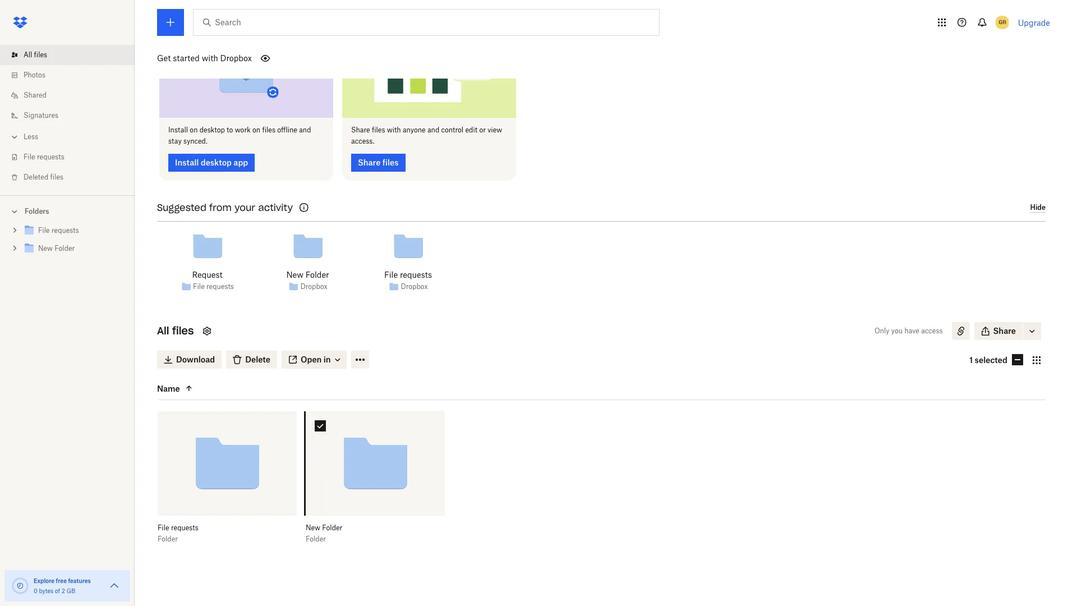 Task type: vqa. For each thing, say whether or not it's contained in the screenshot.
rightmost All files
yes



Task type: describe. For each thing, give the bounding box(es) containing it.
share files
[[358, 157, 399, 167]]

with for started
[[202, 53, 218, 63]]

share for share files
[[358, 157, 381, 167]]

desktop inside button
[[201, 157, 232, 167]]

new folder folder
[[306, 523, 342, 543]]

folders button
[[0, 203, 135, 219]]

new folder button
[[306, 523, 420, 532]]

started
[[173, 53, 200, 63]]

explore free features 0 bytes of 2 gb
[[34, 578, 91, 594]]

file inside group
[[38, 226, 50, 235]]

to
[[227, 125, 233, 134]]

share files button
[[351, 154, 406, 171]]

dropbox for file
[[401, 282, 428, 291]]

deleted
[[24, 173, 48, 181]]

upgrade link
[[1018, 18, 1051, 27]]

get started with dropbox
[[157, 53, 252, 63]]

bytes
[[39, 588, 53, 594]]

install for install desktop app
[[175, 157, 199, 167]]

0
[[34, 588, 37, 594]]

quota usage element
[[11, 577, 29, 595]]

open in
[[301, 354, 331, 364]]

and inside share files with anyone and control edit or view access.
[[428, 125, 440, 134]]

install for install on desktop to work on files offline and stay synced.
[[168, 125, 188, 134]]

1 horizontal spatial all
[[157, 324, 169, 337]]

2 vertical spatial share
[[994, 326, 1016, 335]]

dropbox link for folder
[[300, 281, 328, 292]]

download
[[176, 354, 215, 364]]

files left 'folder settings' image
[[172, 324, 194, 337]]

deleted files link
[[9, 167, 135, 187]]

files inside install on desktop to work on files offline and stay synced.
[[262, 125, 276, 134]]

view
[[488, 125, 502, 134]]

delete button
[[226, 351, 277, 368]]

share button
[[975, 322, 1023, 340]]

hide button
[[1031, 203, 1046, 213]]

work
[[235, 125, 251, 134]]

file requests folder
[[158, 523, 199, 543]]

all files link
[[9, 45, 135, 65]]

control
[[441, 125, 464, 134]]

in
[[324, 354, 331, 364]]

dropbox for new
[[300, 282, 328, 291]]

all files list item
[[0, 45, 135, 65]]

2 on from the left
[[253, 125, 260, 134]]

activity
[[258, 202, 293, 213]]

new folder inside group
[[38, 244, 75, 253]]

dropbox image
[[9, 11, 31, 34]]

file requests button
[[158, 523, 272, 532]]

folder inside file requests folder
[[158, 535, 178, 543]]

with for files
[[387, 125, 401, 134]]

hide
[[1031, 203, 1046, 212]]

signatures link
[[9, 106, 135, 126]]

photos link
[[9, 65, 135, 85]]

download button
[[157, 351, 222, 368]]

request link
[[192, 269, 223, 281]]

1 on from the left
[[190, 125, 198, 134]]

shared link
[[9, 85, 135, 106]]

access
[[922, 326, 943, 335]]

shared
[[24, 91, 47, 99]]

folder, new folder row
[[306, 411, 445, 551]]

dropbox link for requests
[[401, 281, 428, 292]]

1 vertical spatial new folder link
[[286, 269, 329, 281]]

files inside button
[[383, 157, 399, 167]]

suggested from your activity
[[157, 202, 293, 213]]

stay
[[168, 137, 182, 145]]

signatures
[[24, 111, 58, 120]]



Task type: locate. For each thing, give the bounding box(es) containing it.
1 selected
[[970, 355, 1008, 365]]

install desktop app button
[[168, 154, 255, 171]]

have
[[905, 326, 920, 335]]

file requests link
[[9, 147, 135, 167], [22, 223, 126, 239], [384, 269, 432, 281], [193, 281, 234, 292]]

request
[[192, 270, 223, 279]]

1 vertical spatial desktop
[[201, 157, 232, 167]]

new inside group
[[38, 244, 53, 253]]

from
[[209, 202, 232, 213]]

access.
[[351, 137, 374, 145]]

folders
[[25, 207, 49, 216]]

1 vertical spatial new
[[286, 270, 304, 279]]

files down share files with anyone and control edit or view access.
[[383, 157, 399, 167]]

open
[[301, 354, 322, 364]]

0 horizontal spatial dropbox
[[220, 53, 252, 63]]

share inside share files with anyone and control edit or view access.
[[351, 125, 370, 134]]

requests inside file requests folder
[[171, 523, 199, 532]]

or
[[480, 125, 486, 134]]

and inside install on desktop to work on files offline and stay synced.
[[299, 125, 311, 134]]

on right work
[[253, 125, 260, 134]]

all files inside 'link'
[[24, 51, 47, 59]]

1 vertical spatial all
[[157, 324, 169, 337]]

1 dropbox link from the left
[[300, 281, 328, 292]]

folder
[[55, 244, 75, 253], [306, 270, 329, 279], [322, 523, 342, 532], [158, 535, 178, 543], [306, 535, 326, 543]]

suggested
[[157, 202, 206, 213]]

1 vertical spatial new folder
[[286, 270, 329, 279]]

install inside install on desktop to work on files offline and stay synced.
[[168, 125, 188, 134]]

0 horizontal spatial new folder
[[38, 244, 75, 253]]

offline
[[277, 125, 297, 134]]

1 horizontal spatial with
[[387, 125, 401, 134]]

1 horizontal spatial new folder link
[[286, 269, 329, 281]]

photos
[[24, 71, 45, 79]]

0 horizontal spatial all
[[24, 51, 32, 59]]

and left control
[[428, 125, 440, 134]]

install desktop app
[[175, 157, 248, 167]]

only
[[875, 326, 890, 335]]

0 vertical spatial with
[[202, 53, 218, 63]]

1 horizontal spatial all files
[[157, 324, 194, 337]]

file requests inside list
[[24, 153, 64, 161]]

0 horizontal spatial all files
[[24, 51, 47, 59]]

file inside list
[[24, 153, 35, 161]]

name button
[[157, 382, 251, 395]]

share
[[351, 125, 370, 134], [358, 157, 381, 167], [994, 326, 1016, 335]]

list
[[0, 38, 135, 195]]

delete
[[245, 354, 270, 364]]

with right started
[[202, 53, 218, 63]]

files left offline at the left of page
[[262, 125, 276, 134]]

files inside 'link'
[[34, 51, 47, 59]]

gb
[[67, 588, 75, 594]]

desktop left app
[[201, 157, 232, 167]]

synced.
[[183, 137, 208, 145]]

install on desktop to work on files offline and stay synced.
[[168, 125, 311, 145]]

all files up photos
[[24, 51, 47, 59]]

new
[[38, 244, 53, 253], [286, 270, 304, 279], [306, 523, 320, 532]]

desktop left to
[[200, 125, 225, 134]]

0 horizontal spatial new
[[38, 244, 53, 253]]

and
[[299, 125, 311, 134], [428, 125, 440, 134]]

1 and from the left
[[299, 125, 311, 134]]

with
[[202, 53, 218, 63], [387, 125, 401, 134]]

Search text field
[[215, 16, 636, 29]]

files up photos
[[34, 51, 47, 59]]

install up the stay
[[168, 125, 188, 134]]

1 horizontal spatial new folder
[[286, 270, 329, 279]]

list containing all files
[[0, 38, 135, 195]]

files
[[34, 51, 47, 59], [262, 125, 276, 134], [372, 125, 385, 134], [383, 157, 399, 167], [50, 173, 63, 181], [172, 324, 194, 337]]

install inside button
[[175, 157, 199, 167]]

folder settings image
[[201, 324, 214, 338]]

folder inside group
[[55, 244, 75, 253]]

explore
[[34, 578, 55, 584]]

open in button
[[282, 351, 347, 368]]

0 horizontal spatial with
[[202, 53, 218, 63]]

all
[[24, 51, 32, 59], [157, 324, 169, 337]]

1
[[970, 355, 973, 365]]

requests inside group
[[52, 226, 79, 235]]

0 vertical spatial share
[[351, 125, 370, 134]]

share down "access."
[[358, 157, 381, 167]]

1 horizontal spatial and
[[428, 125, 440, 134]]

0 horizontal spatial dropbox link
[[300, 281, 328, 292]]

only you have access
[[875, 326, 943, 335]]

1 vertical spatial share
[[358, 157, 381, 167]]

edit
[[466, 125, 478, 134]]

requests inside list
[[37, 153, 64, 161]]

new folder link inside group
[[22, 241, 126, 256]]

1 vertical spatial install
[[175, 157, 199, 167]]

file requests
[[24, 153, 64, 161], [38, 226, 79, 235], [384, 270, 432, 279], [193, 282, 234, 291]]

install down synced.
[[175, 157, 199, 167]]

folder, file requests row
[[158, 411, 297, 551]]

2 horizontal spatial dropbox
[[401, 282, 428, 291]]

name
[[157, 383, 180, 393]]

features
[[68, 578, 91, 584]]

install
[[168, 125, 188, 134], [175, 157, 199, 167]]

gr
[[999, 19, 1007, 26]]

share up "access."
[[351, 125, 370, 134]]

0 vertical spatial install
[[168, 125, 188, 134]]

1 horizontal spatial new
[[286, 270, 304, 279]]

get
[[157, 53, 171, 63]]

0 horizontal spatial on
[[190, 125, 198, 134]]

0 vertical spatial all
[[24, 51, 32, 59]]

files inside share files with anyone and control edit or view access.
[[372, 125, 385, 134]]

on
[[190, 125, 198, 134], [253, 125, 260, 134]]

2 vertical spatial new
[[306, 523, 320, 532]]

files up "access."
[[372, 125, 385, 134]]

files right deleted
[[50, 173, 63, 181]]

new inside "new folder folder"
[[306, 523, 320, 532]]

file requests inside group
[[38, 226, 79, 235]]

dropbox
[[220, 53, 252, 63], [300, 282, 328, 291], [401, 282, 428, 291]]

requests
[[37, 153, 64, 161], [52, 226, 79, 235], [400, 270, 432, 279], [207, 282, 234, 291], [171, 523, 199, 532]]

with inside share files with anyone and control edit or view access.
[[387, 125, 401, 134]]

share up selected in the bottom of the page
[[994, 326, 1016, 335]]

1 vertical spatial all files
[[157, 324, 194, 337]]

0 vertical spatial new folder
[[38, 244, 75, 253]]

all inside 'link'
[[24, 51, 32, 59]]

all up photos
[[24, 51, 32, 59]]

0 vertical spatial desktop
[[200, 125, 225, 134]]

group containing file requests
[[0, 219, 135, 266]]

new folder link
[[22, 241, 126, 256], [286, 269, 329, 281]]

group
[[0, 219, 135, 266]]

0 vertical spatial all files
[[24, 51, 47, 59]]

free
[[56, 578, 67, 584]]

app
[[234, 157, 248, 167]]

1 horizontal spatial dropbox
[[300, 282, 328, 291]]

all up download button
[[157, 324, 169, 337]]

2 horizontal spatial new
[[306, 523, 320, 532]]

of
[[55, 588, 60, 594]]

2 dropbox link from the left
[[401, 281, 428, 292]]

upgrade
[[1018, 18, 1051, 27]]

on up synced.
[[190, 125, 198, 134]]

1 horizontal spatial on
[[253, 125, 260, 134]]

less image
[[9, 131, 20, 143]]

0 vertical spatial new
[[38, 244, 53, 253]]

0 horizontal spatial and
[[299, 125, 311, 134]]

share for share files with anyone and control edit or view access.
[[351, 125, 370, 134]]

new folder
[[38, 244, 75, 253], [286, 270, 329, 279]]

1 vertical spatial with
[[387, 125, 401, 134]]

share files with anyone and control edit or view access.
[[351, 125, 502, 145]]

gr button
[[994, 13, 1012, 31]]

selected
[[975, 355, 1008, 365]]

all files
[[24, 51, 47, 59], [157, 324, 194, 337]]

1 horizontal spatial dropbox link
[[401, 281, 428, 292]]

you
[[892, 326, 903, 335]]

file inside file requests folder
[[158, 523, 169, 532]]

2 and from the left
[[428, 125, 440, 134]]

2
[[62, 588, 65, 594]]

dropbox link
[[300, 281, 328, 292], [401, 281, 428, 292]]

with left the anyone
[[387, 125, 401, 134]]

your
[[235, 202, 255, 213]]

all files left 'folder settings' image
[[157, 324, 194, 337]]

0 horizontal spatial new folder link
[[22, 241, 126, 256]]

0 vertical spatial new folder link
[[22, 241, 126, 256]]

file
[[24, 153, 35, 161], [38, 226, 50, 235], [384, 270, 398, 279], [193, 282, 205, 291], [158, 523, 169, 532]]

desktop inside install on desktop to work on files offline and stay synced.
[[200, 125, 225, 134]]

anyone
[[403, 125, 426, 134]]

desktop
[[200, 125, 225, 134], [201, 157, 232, 167]]

deleted files
[[24, 173, 63, 181]]

and right offline at the left of page
[[299, 125, 311, 134]]

less
[[24, 132, 38, 141]]



